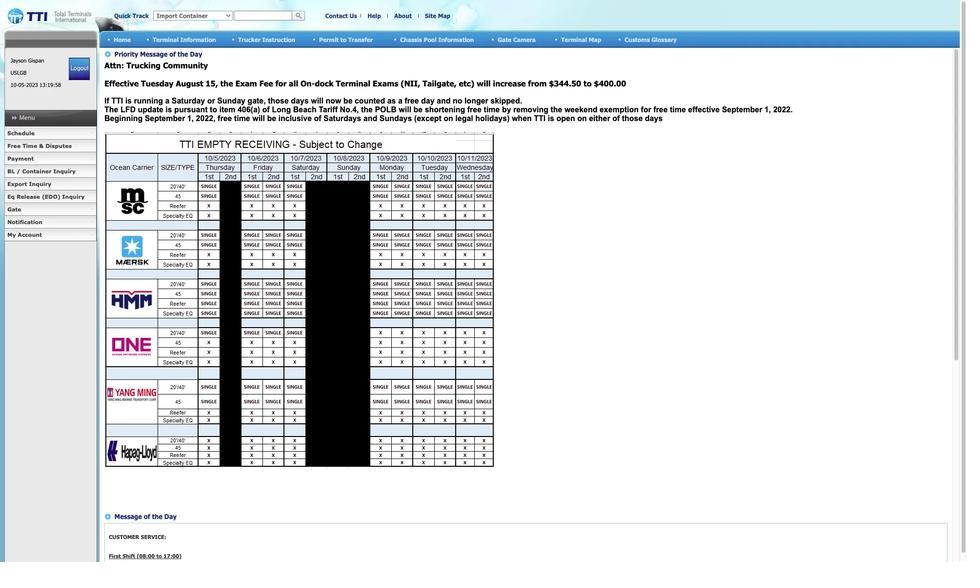 Task type: describe. For each thing, give the bounding box(es) containing it.
trucker instruction
[[238, 36, 296, 43]]

free
[[7, 143, 21, 149]]

to
[[341, 36, 347, 43]]

login image
[[69, 58, 90, 80]]

10-
[[11, 82, 18, 88]]

free time & disputes
[[7, 143, 72, 149]]

eq
[[7, 193, 15, 200]]

permit
[[319, 36, 339, 43]]

us
[[350, 12, 357, 19]]

customs glossary
[[625, 36, 677, 43]]

payment link
[[4, 152, 97, 165]]

chassis
[[400, 36, 422, 43]]

schedule
[[7, 130, 35, 136]]

jayson
[[11, 57, 27, 63]]

container
[[22, 168, 52, 174]]

schedule link
[[4, 127, 97, 140]]

gate link
[[4, 203, 97, 216]]

inquiry for container
[[53, 168, 76, 174]]

my
[[7, 231, 16, 238]]

my account
[[7, 231, 42, 238]]

time
[[22, 143, 37, 149]]

uslgb
[[11, 69, 26, 76]]

terminal information
[[153, 36, 216, 43]]

2023
[[26, 82, 38, 88]]

map for terminal map
[[589, 36, 602, 43]]

my account link
[[4, 229, 97, 241]]

eq release (edo) inquiry
[[7, 193, 85, 200]]

about
[[395, 12, 412, 19]]

site
[[425, 12, 437, 19]]

contact
[[325, 12, 348, 19]]

about link
[[395, 12, 412, 19]]

payment
[[7, 155, 34, 162]]

notification link
[[4, 216, 97, 229]]

13:19:58
[[40, 82, 61, 88]]

export
[[7, 181, 27, 187]]

terminal for terminal information
[[153, 36, 179, 43]]

glossary
[[652, 36, 677, 43]]

camera
[[514, 36, 536, 43]]

permit to transfer
[[319, 36, 373, 43]]



Task type: vqa. For each thing, say whether or not it's contained in the screenshot.
10-05-2023 13:49:41
no



Task type: locate. For each thing, give the bounding box(es) containing it.
1 vertical spatial map
[[589, 36, 602, 43]]

0 horizontal spatial map
[[438, 12, 451, 19]]

/
[[17, 168, 20, 174]]

contact us link
[[325, 12, 357, 19]]

0 vertical spatial gate
[[498, 36, 512, 43]]

inquiry down payment link
[[53, 168, 76, 174]]

customs
[[625, 36, 650, 43]]

0 horizontal spatial gate
[[7, 206, 21, 212]]

gispan
[[28, 57, 44, 63]]

map right site
[[438, 12, 451, 19]]

map for site map
[[438, 12, 451, 19]]

jayson gispan
[[11, 57, 44, 63]]

map
[[438, 12, 451, 19], [589, 36, 602, 43]]

account
[[18, 231, 42, 238]]

release
[[17, 193, 40, 200]]

1 horizontal spatial information
[[439, 36, 474, 43]]

0 horizontal spatial information
[[181, 36, 216, 43]]

bl
[[7, 168, 15, 174]]

10-05-2023 13:19:58
[[11, 82, 61, 88]]

help link
[[368, 12, 381, 19]]

gate for gate camera
[[498, 36, 512, 43]]

quick
[[114, 12, 131, 19]]

05-
[[18, 82, 26, 88]]

notification
[[7, 219, 42, 225]]

1 information from the left
[[181, 36, 216, 43]]

quick track
[[114, 12, 149, 19]]

disputes
[[46, 143, 72, 149]]

terminal for terminal map
[[562, 36, 588, 43]]

free time & disputes link
[[4, 140, 97, 152]]

gate camera
[[498, 36, 536, 43]]

1 horizontal spatial terminal
[[562, 36, 588, 43]]

1 horizontal spatial gate
[[498, 36, 512, 43]]

1 horizontal spatial map
[[589, 36, 602, 43]]

contact us
[[325, 12, 357, 19]]

1 terminal from the left
[[153, 36, 179, 43]]

site map link
[[425, 12, 451, 19]]

information
[[181, 36, 216, 43], [439, 36, 474, 43]]

chassis pool information
[[400, 36, 474, 43]]

2 vertical spatial inquiry
[[62, 193, 85, 200]]

track
[[133, 12, 149, 19]]

bl / container inquiry
[[7, 168, 76, 174]]

eq release (edo) inquiry link
[[4, 190, 97, 203]]

0 vertical spatial map
[[438, 12, 451, 19]]

0 horizontal spatial terminal
[[153, 36, 179, 43]]

transfer
[[348, 36, 373, 43]]

gate down eq
[[7, 206, 21, 212]]

trucker
[[238, 36, 261, 43]]

instruction
[[263, 36, 296, 43]]

0 vertical spatial inquiry
[[53, 168, 76, 174]]

terminal
[[153, 36, 179, 43], [562, 36, 588, 43]]

1 vertical spatial gate
[[7, 206, 21, 212]]

export inquiry
[[7, 181, 51, 187]]

&
[[39, 143, 44, 149]]

gate
[[498, 36, 512, 43], [7, 206, 21, 212]]

map left customs
[[589, 36, 602, 43]]

bl / container inquiry link
[[4, 165, 97, 178]]

site map
[[425, 12, 451, 19]]

home
[[114, 36, 131, 43]]

2 information from the left
[[439, 36, 474, 43]]

(edo)
[[42, 193, 60, 200]]

inquiry right (edo) on the top of page
[[62, 193, 85, 200]]

inquiry for (edo)
[[62, 193, 85, 200]]

gate for gate
[[7, 206, 21, 212]]

gate left camera at the right top of the page
[[498, 36, 512, 43]]

1 vertical spatial inquiry
[[29, 181, 51, 187]]

2 terminal from the left
[[562, 36, 588, 43]]

export inquiry link
[[4, 178, 97, 190]]

pool
[[424, 36, 437, 43]]

help
[[368, 12, 381, 19]]

inquiry down bl / container inquiry
[[29, 181, 51, 187]]

inquiry
[[53, 168, 76, 174], [29, 181, 51, 187], [62, 193, 85, 200]]

terminal map
[[562, 36, 602, 43]]

None text field
[[234, 11, 292, 21]]



